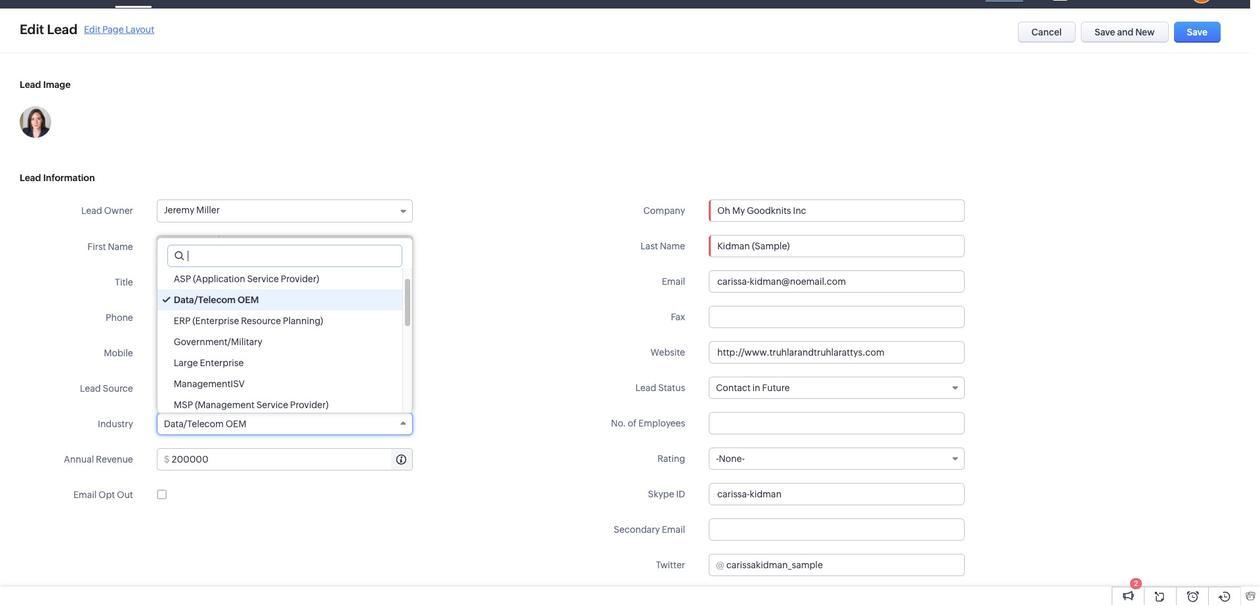 Task type: describe. For each thing, give the bounding box(es) containing it.
2
[[1134, 580, 1138, 588]]

data/telecom oem inside 'field'
[[164, 419, 247, 429]]

@
[[716, 560, 725, 570]]

government/military option
[[157, 332, 402, 353]]

lead for lead image
[[20, 79, 41, 90]]

none-
[[719, 454, 745, 464]]

image image
[[20, 106, 51, 138]]

cancel
[[1032, 27, 1062, 37]]

oem inside 'field'
[[226, 419, 247, 429]]

miller
[[196, 205, 220, 215]]

no. of employees
[[611, 418, 685, 429]]

contact in future
[[716, 383, 790, 393]]

search element
[[1077, 0, 1104, 9]]

new
[[1136, 27, 1155, 37]]

fax
[[671, 312, 685, 322]]

name for last name
[[660, 241, 685, 251]]

save and new
[[1095, 27, 1155, 37]]

service for (application
[[247, 274, 279, 284]]

save button
[[1174, 22, 1221, 43]]

secondary
[[614, 525, 660, 535]]

cancel button
[[1018, 22, 1076, 43]]

asp (application service provider) option
[[157, 269, 402, 290]]

setup element
[[1157, 0, 1184, 9]]

name for first name
[[108, 242, 133, 252]]

save for save
[[1187, 27, 1208, 37]]

id
[[676, 489, 685, 500]]

-
[[716, 454, 719, 464]]

last
[[641, 241, 658, 251]]

(management
[[195, 400, 255, 410]]

-None- field
[[709, 448, 965, 470]]

save and new button
[[1081, 22, 1169, 43]]

data/telecom inside option
[[174, 295, 236, 305]]

first name
[[88, 242, 133, 252]]

lead for lead source
[[80, 383, 101, 394]]

asp
[[174, 274, 191, 284]]

profile image
[[1184, 0, 1220, 8]]

large enterprise
[[174, 358, 244, 368]]

out
[[117, 490, 133, 500]]

oem inside option
[[238, 295, 259, 305]]

provider) for msp (management service provider)
[[290, 400, 329, 410]]

website
[[651, 347, 685, 358]]

managementisv option
[[157, 374, 402, 395]]

lead source
[[80, 383, 133, 394]]

planning)
[[283, 316, 323, 326]]

erp (enterprise resource planning)
[[174, 316, 323, 326]]

skype
[[648, 489, 674, 500]]

status
[[658, 383, 685, 393]]

layout
[[126, 24, 154, 34]]

enterprise
[[200, 358, 244, 368]]

resource
[[241, 316, 281, 326]]

asp (application service provider)
[[174, 274, 319, 284]]

first
[[88, 242, 106, 252]]

service for (management
[[256, 400, 288, 410]]

lead status
[[636, 383, 685, 393]]

of
[[628, 418, 637, 429]]

large
[[174, 358, 198, 368]]



Task type: locate. For each thing, give the bounding box(es) containing it.
data/telecom oem up (enterprise
[[174, 295, 259, 305]]

lead for lead status
[[636, 383, 657, 393]]

mobile
[[104, 348, 133, 358]]

email up twitter
[[662, 525, 685, 535]]

in
[[753, 383, 760, 393]]

msp (management service provider)
[[174, 400, 329, 410]]

1 vertical spatial data/telecom
[[164, 419, 224, 429]]

0 vertical spatial data/telecom
[[174, 295, 236, 305]]

edit up lead image
[[20, 22, 44, 37]]

provider)
[[281, 274, 319, 284], [290, 400, 329, 410]]

source
[[103, 383, 133, 394]]

Data/Telecom OEM field
[[157, 413, 413, 435]]

data/telecom oem down (management
[[164, 419, 247, 429]]

edit inside edit lead edit page layout
[[84, 24, 101, 34]]

service inside option
[[256, 400, 288, 410]]

lead left information
[[20, 173, 41, 183]]

industry
[[98, 419, 133, 429]]

data/telecom
[[174, 295, 236, 305], [164, 419, 224, 429]]

oem up "erp (enterprise resource planning)"
[[238, 295, 259, 305]]

$
[[164, 454, 170, 465]]

0 horizontal spatial edit
[[20, 22, 44, 37]]

email
[[662, 276, 685, 287], [73, 490, 97, 500], [662, 525, 685, 535]]

edit
[[20, 22, 44, 37], [84, 24, 101, 34]]

1 horizontal spatial save
[[1187, 27, 1208, 37]]

page
[[102, 24, 124, 34]]

save inside button
[[1187, 27, 1208, 37]]

employees
[[639, 418, 685, 429]]

annual
[[64, 454, 94, 465]]

lead for lead information
[[20, 173, 41, 183]]

lead owner
[[81, 205, 133, 216]]

save
[[1095, 27, 1116, 37], [1187, 27, 1208, 37]]

create menu element
[[1044, 0, 1077, 8]]

provider) for asp (application service provider)
[[281, 274, 319, 284]]

1 vertical spatial data/telecom oem
[[164, 419, 247, 429]]

managementisv
[[174, 379, 245, 389]]

name right "first"
[[108, 242, 133, 252]]

information
[[43, 173, 95, 183]]

future
[[762, 383, 790, 393]]

no.
[[611, 418, 626, 429]]

last name
[[641, 241, 685, 251]]

lead information
[[20, 173, 95, 183]]

email opt out
[[73, 490, 133, 500]]

save inside 'button'
[[1095, 27, 1116, 37]]

provider) inside "option"
[[281, 274, 319, 284]]

data/telecom down msp
[[164, 419, 224, 429]]

0 horizontal spatial name
[[108, 242, 133, 252]]

image
[[43, 79, 71, 90]]

1 vertical spatial provider)
[[290, 400, 329, 410]]

lead for lead owner
[[81, 205, 102, 216]]

data/telecom inside 'field'
[[164, 419, 224, 429]]

service down managementisv "option"
[[256, 400, 288, 410]]

lead left owner
[[81, 205, 102, 216]]

large enterprise option
[[157, 353, 402, 374]]

service
[[247, 274, 279, 284], [256, 400, 288, 410]]

annual revenue
[[64, 454, 133, 465]]

lead left the page
[[47, 22, 78, 37]]

lead image
[[20, 79, 71, 90]]

1 vertical spatial service
[[256, 400, 288, 410]]

msp (management service provider) option
[[157, 395, 402, 416]]

opt
[[99, 490, 115, 500]]

lead left source
[[80, 383, 101, 394]]

None text field
[[220, 236, 412, 257], [709, 270, 965, 293], [709, 306, 965, 328], [157, 307, 413, 329], [172, 449, 412, 470], [709, 483, 965, 505], [220, 236, 412, 257], [709, 270, 965, 293], [709, 306, 965, 328], [157, 307, 413, 329], [172, 449, 412, 470], [709, 483, 965, 505]]

email up fax
[[662, 276, 685, 287]]

list box
[[157, 269, 412, 416]]

save for save and new
[[1095, 27, 1116, 37]]

(application
[[193, 274, 245, 284]]

0 horizontal spatial save
[[1095, 27, 1116, 37]]

name right last
[[660, 241, 685, 251]]

2 vertical spatial email
[[662, 525, 685, 535]]

None field
[[710, 200, 964, 221], [157, 236, 219, 257], [710, 200, 964, 221], [157, 236, 219, 257]]

and
[[1117, 27, 1134, 37]]

phone
[[106, 312, 133, 323]]

company
[[644, 205, 685, 216]]

(enterprise
[[192, 316, 239, 326]]

0 vertical spatial oem
[[238, 295, 259, 305]]

lead left image
[[20, 79, 41, 90]]

lead left status
[[636, 383, 657, 393]]

data/telecom oem inside option
[[174, 295, 259, 305]]

service inside "option"
[[247, 274, 279, 284]]

2 save from the left
[[1187, 27, 1208, 37]]

data/telecom oem option
[[157, 290, 402, 311]]

1 vertical spatial email
[[73, 490, 97, 500]]

save down profile 'image'
[[1187, 27, 1208, 37]]

owner
[[104, 205, 133, 216]]

msp
[[174, 400, 193, 410]]

email for email
[[662, 276, 685, 287]]

edit page layout link
[[84, 24, 154, 34]]

data/telecom up (enterprise
[[174, 295, 236, 305]]

1 horizontal spatial name
[[660, 241, 685, 251]]

edit lead edit page layout
[[20, 22, 154, 37]]

secondary email
[[614, 525, 685, 535]]

marketplace element
[[1130, 0, 1157, 8]]

erp
[[174, 316, 191, 326]]

0 vertical spatial data/telecom oem
[[174, 295, 259, 305]]

0 vertical spatial email
[[662, 276, 685, 287]]

name
[[660, 241, 685, 251], [108, 242, 133, 252]]

jeremy
[[164, 205, 194, 215]]

rating
[[658, 454, 685, 464]]

1 vertical spatial oem
[[226, 419, 247, 429]]

Contact in Future field
[[709, 377, 965, 399]]

erp (enterprise resource planning) option
[[157, 311, 402, 332]]

oem
[[238, 295, 259, 305], [226, 419, 247, 429]]

provider) up data/telecom oem option
[[281, 274, 319, 284]]

email for email opt out
[[73, 490, 97, 500]]

lead
[[47, 22, 78, 37], [20, 79, 41, 90], [20, 173, 41, 183], [81, 205, 102, 216], [636, 383, 657, 393], [80, 383, 101, 394]]

jeremy miller
[[164, 205, 220, 215]]

-none-
[[716, 454, 745, 464]]

1 horizontal spatial edit
[[84, 24, 101, 34]]

edit left the page
[[84, 24, 101, 34]]

email left opt
[[73, 490, 97, 500]]

0 vertical spatial service
[[247, 274, 279, 284]]

save left and
[[1095, 27, 1116, 37]]

oem down (management
[[226, 419, 247, 429]]

provider) inside option
[[290, 400, 329, 410]]

title
[[115, 277, 133, 288]]

government/military
[[174, 337, 262, 347]]

service up data/telecom oem option
[[247, 274, 279, 284]]

0 vertical spatial provider)
[[281, 274, 319, 284]]

list box containing asp (application service provider)
[[157, 269, 412, 416]]

1 save from the left
[[1095, 27, 1116, 37]]

provider) up data/telecom oem 'field'
[[290, 400, 329, 410]]

revenue
[[96, 454, 133, 465]]

contact
[[716, 383, 751, 393]]

None text field
[[710, 200, 964, 221], [709, 235, 965, 257], [168, 246, 402, 267], [157, 271, 413, 293], [709, 341, 965, 364], [157, 342, 413, 364], [709, 412, 965, 435], [709, 519, 965, 541], [727, 555, 964, 576], [710, 200, 964, 221], [709, 235, 965, 257], [168, 246, 402, 267], [157, 271, 413, 293], [709, 341, 965, 364], [157, 342, 413, 364], [709, 412, 965, 435], [709, 519, 965, 541], [727, 555, 964, 576]]

data/telecom oem
[[174, 295, 259, 305], [164, 419, 247, 429]]

skype id
[[648, 489, 685, 500]]

twitter
[[656, 560, 685, 570]]



Task type: vqa. For each thing, say whether or not it's contained in the screenshot.
the bottommost DATA/TELECOM
yes



